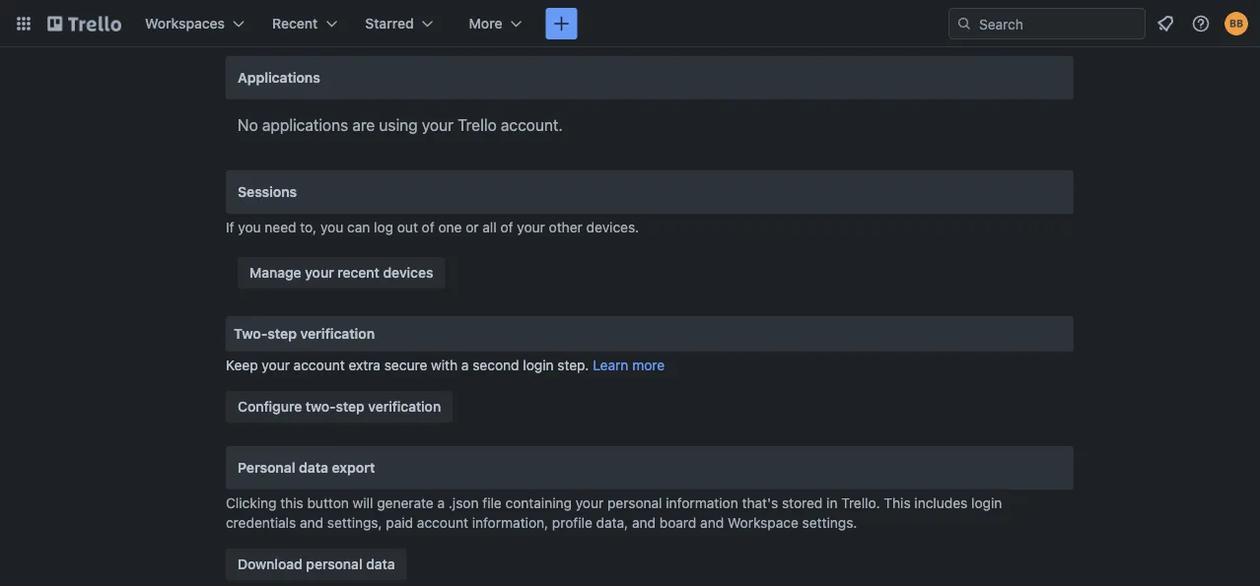 Task type: locate. For each thing, give the bounding box(es) containing it.
verification
[[300, 326, 375, 342], [368, 399, 441, 415]]

personal down 'settings,'
[[306, 557, 362, 573]]

recent button
[[260, 8, 349, 39]]

personal up data,
[[607, 496, 662, 512]]

you right to,
[[320, 219, 343, 236]]

your left recent
[[305, 265, 334, 281]]

recent
[[272, 15, 318, 32]]

includes
[[915, 496, 968, 512]]

0 horizontal spatial login
[[523, 357, 554, 374]]

3 and from the left
[[700, 515, 724, 532]]

workspaces
[[145, 15, 225, 32]]

0 horizontal spatial of
[[422, 219, 435, 236]]

log
[[374, 219, 393, 236]]

step down manage
[[268, 326, 297, 342]]

0 notifications image
[[1154, 12, 1177, 35]]

second
[[473, 357, 519, 374]]

1 horizontal spatial you
[[320, 219, 343, 236]]

1 horizontal spatial step
[[336, 399, 365, 415]]

download personal data
[[238, 557, 395, 573]]

login left 'step.'
[[523, 357, 554, 374]]

1 horizontal spatial personal
[[607, 496, 662, 512]]

1 vertical spatial login
[[971, 496, 1002, 512]]

0 vertical spatial data
[[299, 460, 328, 476]]

more button
[[457, 8, 534, 39]]

two-step verification
[[234, 326, 375, 342]]

manage
[[249, 265, 301, 281]]

0 horizontal spatial and
[[300, 515, 323, 532]]

and
[[300, 515, 323, 532], [632, 515, 656, 532], [700, 515, 724, 532]]

back to home image
[[47, 8, 121, 39]]

1 horizontal spatial login
[[971, 496, 1002, 512]]

paid
[[386, 515, 413, 532]]

account
[[294, 357, 345, 374], [417, 515, 468, 532]]

your up 'profile'
[[576, 496, 604, 512]]

login inside the clicking this button will generate a .json file containing your personal information that's stored in trello. this includes login credentials and settings, paid account information, profile data, and board and workspace settings.
[[971, 496, 1002, 512]]

can
[[347, 219, 370, 236]]

of right all
[[500, 219, 513, 236]]

0 horizontal spatial personal
[[306, 557, 362, 573]]

0 horizontal spatial a
[[437, 496, 445, 512]]

1 horizontal spatial data
[[366, 557, 395, 573]]

1 horizontal spatial account
[[417, 515, 468, 532]]

1 vertical spatial account
[[417, 515, 468, 532]]

2 you from the left
[[320, 219, 343, 236]]

1 horizontal spatial and
[[632, 515, 656, 532]]

learn more link
[[593, 357, 665, 374]]

settings.
[[802, 515, 857, 532]]

your right the using
[[422, 116, 453, 135]]

clicking this button will generate a .json file containing your personal information that's stored in trello. this includes login credentials and settings, paid account information, profile data, and board and workspace settings.
[[226, 496, 1002, 532]]

devices
[[383, 265, 433, 281]]

download personal data link
[[226, 549, 407, 581]]

login right includes
[[971, 496, 1002, 512]]

of
[[422, 219, 435, 236], [500, 219, 513, 236]]

generate
[[377, 496, 434, 512]]

you
[[238, 219, 261, 236], [320, 219, 343, 236]]

0 horizontal spatial you
[[238, 219, 261, 236]]

step down "extra" at bottom
[[336, 399, 365, 415]]

your left other
[[517, 219, 545, 236]]

0 vertical spatial login
[[523, 357, 554, 374]]

two-
[[234, 326, 268, 342]]

1 vertical spatial step
[[336, 399, 365, 415]]

0 vertical spatial account
[[294, 357, 345, 374]]

.json
[[449, 496, 479, 512]]

0 horizontal spatial step
[[268, 326, 297, 342]]

step.
[[557, 357, 589, 374]]

keep your account extra secure with a second login step. learn more
[[226, 357, 665, 374]]

1 horizontal spatial of
[[500, 219, 513, 236]]

1 vertical spatial data
[[366, 557, 395, 573]]

of right out
[[422, 219, 435, 236]]

other
[[549, 219, 583, 236]]

out
[[397, 219, 418, 236]]

two-
[[306, 399, 336, 415]]

data down paid
[[366, 557, 395, 573]]

your
[[422, 116, 453, 135], [517, 219, 545, 236], [305, 265, 334, 281], [262, 357, 290, 374], [576, 496, 604, 512]]

step
[[268, 326, 297, 342], [336, 399, 365, 415]]

this
[[884, 496, 911, 512]]

1 and from the left
[[300, 515, 323, 532]]

2 horizontal spatial and
[[700, 515, 724, 532]]

need
[[265, 219, 296, 236]]

0 vertical spatial a
[[461, 357, 469, 374]]

data,
[[596, 515, 628, 532]]

and right data,
[[632, 515, 656, 532]]

you right 'if'
[[238, 219, 261, 236]]

1 vertical spatial a
[[437, 496, 445, 512]]

extra
[[349, 357, 381, 374]]

and down information
[[700, 515, 724, 532]]

Search field
[[972, 9, 1145, 38]]

verification down the secure
[[368, 399, 441, 415]]

button
[[307, 496, 349, 512]]

account.
[[501, 116, 563, 135]]

search image
[[957, 16, 972, 32]]

no applications are using your trello account.
[[238, 116, 563, 135]]

and down button
[[300, 515, 323, 532]]

a right with at the left bottom
[[461, 357, 469, 374]]

a
[[461, 357, 469, 374], [437, 496, 445, 512]]

account down .json
[[417, 515, 468, 532]]

starred button
[[353, 8, 445, 39]]

personal
[[607, 496, 662, 512], [306, 557, 362, 573]]

recent
[[338, 265, 380, 281]]

account down the two-step verification
[[294, 357, 345, 374]]

data
[[299, 460, 328, 476], [366, 557, 395, 573]]

login
[[523, 357, 554, 374], [971, 496, 1002, 512]]

a left .json
[[437, 496, 445, 512]]

configure two-step verification
[[238, 399, 441, 415]]

information,
[[472, 515, 548, 532]]

more
[[469, 15, 502, 32]]

0 vertical spatial step
[[268, 326, 297, 342]]

0 vertical spatial personal
[[607, 496, 662, 512]]

verification up "extra" at bottom
[[300, 326, 375, 342]]

keep
[[226, 357, 258, 374]]

data up button
[[299, 460, 328, 476]]



Task type: vqa. For each thing, say whether or not it's contained in the screenshot.
of to the left
yes



Task type: describe. For each thing, give the bounding box(es) containing it.
will
[[353, 496, 373, 512]]

personal inside the clicking this button will generate a .json file containing your personal information that's stored in trello. this includes login credentials and settings, paid account information, profile data, and board and workspace settings.
[[607, 496, 662, 512]]

this
[[280, 496, 303, 512]]

board
[[659, 515, 697, 532]]

are
[[352, 116, 375, 135]]

configure
[[238, 399, 302, 415]]

trello.
[[841, 496, 880, 512]]

in
[[826, 496, 838, 512]]

clicking
[[226, 496, 277, 512]]

profile
[[552, 515, 592, 532]]

one
[[438, 219, 462, 236]]

1 you from the left
[[238, 219, 261, 236]]

0 vertical spatial verification
[[300, 326, 375, 342]]

bob builder (bobbuilder40) image
[[1225, 12, 1248, 35]]

secure
[[384, 357, 427, 374]]

create board or workspace image
[[552, 14, 571, 34]]

learn
[[593, 357, 629, 374]]

using
[[379, 116, 418, 135]]

2 and from the left
[[632, 515, 656, 532]]

more
[[632, 357, 665, 374]]

information
[[666, 496, 738, 512]]

a inside the clicking this button will generate a .json file containing your personal information that's stored in trello. this includes login credentials and settings, paid account information, profile data, and board and workspace settings.
[[437, 496, 445, 512]]

personal
[[238, 460, 295, 476]]

step inside configure two-step verification link
[[336, 399, 365, 415]]

primary element
[[0, 0, 1260, 47]]

1 vertical spatial personal
[[306, 557, 362, 573]]

file
[[483, 496, 502, 512]]

stored
[[782, 496, 823, 512]]

if
[[226, 219, 234, 236]]

to,
[[300, 219, 317, 236]]

if you need to, you can log out of one or all of your other devices.
[[226, 219, 639, 236]]

starred
[[365, 15, 414, 32]]

workspace
[[728, 515, 799, 532]]

credentials
[[226, 515, 296, 532]]

devices.
[[586, 219, 639, 236]]

1 horizontal spatial a
[[461, 357, 469, 374]]

manage your recent devices
[[249, 265, 433, 281]]

download
[[238, 557, 302, 573]]

settings,
[[327, 515, 382, 532]]

applications
[[238, 70, 320, 86]]

account inside the clicking this button will generate a .json file containing your personal information that's stored in trello. this includes login credentials and settings, paid account information, profile data, and board and workspace settings.
[[417, 515, 468, 532]]

your inside the clicking this button will generate a .json file containing your personal information that's stored in trello. this includes login credentials and settings, paid account information, profile data, and board and workspace settings.
[[576, 496, 604, 512]]

all
[[483, 219, 497, 236]]

2 of from the left
[[500, 219, 513, 236]]

0 horizontal spatial account
[[294, 357, 345, 374]]

sessions
[[238, 184, 297, 200]]

configure two-step verification link
[[226, 391, 453, 423]]

with
[[431, 357, 458, 374]]

your right keep
[[262, 357, 290, 374]]

applications
[[262, 116, 348, 135]]

trello
[[458, 116, 497, 135]]

workspaces button
[[133, 8, 256, 39]]

that's
[[742, 496, 778, 512]]

open information menu image
[[1191, 14, 1211, 34]]

no
[[238, 116, 258, 135]]

1 vertical spatial verification
[[368, 399, 441, 415]]

0 horizontal spatial data
[[299, 460, 328, 476]]

export
[[332, 460, 375, 476]]

containing
[[505, 496, 572, 512]]

or
[[466, 219, 479, 236]]

1 of from the left
[[422, 219, 435, 236]]

personal data export
[[238, 460, 375, 476]]

manage your recent devices link
[[238, 257, 445, 289]]



